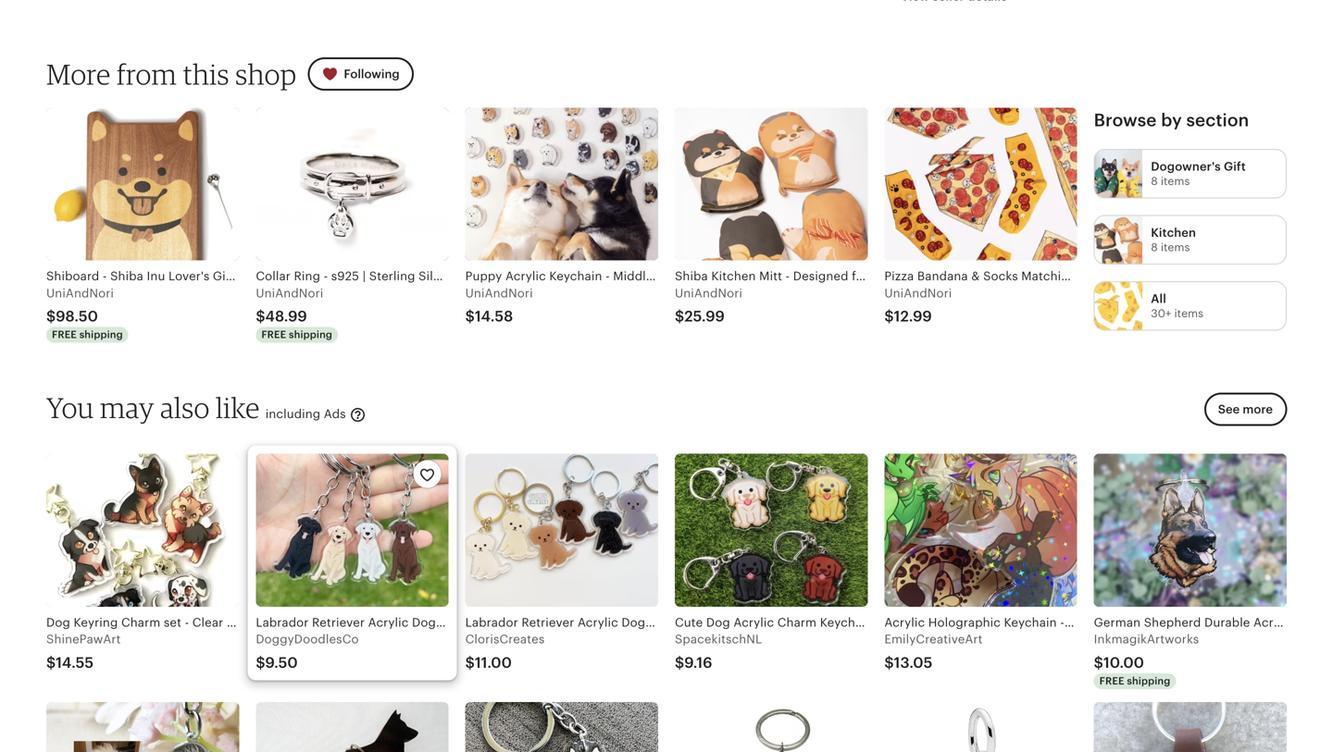 Task type: locate. For each thing, give the bounding box(es) containing it.
3 uniandnori from the left
[[465, 286, 533, 300]]

0 vertical spatial items
[[1161, 175, 1190, 188]]

13.05
[[894, 655, 933, 672]]

section
[[1187, 110, 1249, 130]]

2 cute from the left
[[1068, 616, 1096, 630]]

$ inside the shinepawart $ 14.55
[[46, 655, 56, 672]]

labrador retriever acrylic dog breed keychain doggydoodlesco $ 9.50
[[256, 616, 530, 672]]

free down 10.00
[[1100, 676, 1125, 687]]

items inside all 30+ items
[[1175, 308, 1204, 320]]

0 horizontal spatial cute
[[675, 616, 703, 630]]

dog left |
[[684, 270, 708, 284]]

1 horizontal spatial cute
[[1068, 616, 1096, 630]]

shipping for 10.00
[[1127, 676, 1171, 687]]

- inside the acrylic holographic keychain - cute animals! emilycreativeart $ 13.05
[[1060, 616, 1065, 630]]

2 uniandnori from the left
[[256, 286, 323, 300]]

shipping down 10.00
[[1127, 676, 1171, 687]]

0 horizontal spatial -
[[606, 270, 610, 284]]

uniandnori up 12.99
[[885, 286, 952, 300]]

-
[[606, 270, 610, 284], [1060, 616, 1065, 630]]

$ inside uniandnori $ 48.99 free shipping
[[256, 308, 265, 325]]

wooden german shepheard keychain, walnut wood, animal keychain, environmental friendly green materials image
[[256, 703, 449, 753]]

keychain left middle
[[549, 270, 602, 284]]

0 vertical spatial 8
[[1151, 175, 1158, 188]]

uniandnori $ 98.50 free shipping
[[46, 286, 123, 341]]

free down 48.99
[[261, 329, 286, 341]]

acrylic up spacekitschnl
[[734, 616, 774, 630]]

1 8 from the top
[[1151, 175, 1158, 188]]

kitchen
[[1151, 226, 1196, 240]]

98.50
[[56, 308, 98, 325]]

keychains
[[820, 616, 879, 630]]

$ inside cloriscreates $ 11.00
[[465, 655, 475, 672]]

shipping
[[79, 329, 123, 341], [289, 329, 332, 341], [1127, 676, 1171, 687]]

shipping inside inkmagikartworks $ 10.00 free shipping
[[1127, 676, 1171, 687]]

items
[[1161, 175, 1190, 188], [1161, 241, 1190, 254], [1175, 308, 1204, 320]]

dog keyring charm set - clear double sided acrylic keyring charms with epoxy coating and golden heart keyring image
[[46, 454, 239, 607]]

8 down kitchen
[[1151, 241, 1158, 254]]

uniandnori for 48.99
[[256, 286, 323, 300]]

middle
[[613, 270, 653, 284]]

cute left the animals!
[[1068, 616, 1096, 630]]

dog inside labrador retriever acrylic dog breed keychain doggydoodlesco $ 9.50
[[412, 616, 436, 630]]

items right 30+
[[1175, 308, 1204, 320]]

uniandnori up 98.50
[[46, 286, 114, 300]]

acrylic up emilycreativeart
[[885, 616, 925, 630]]

2 horizontal spatial free
[[1100, 676, 1125, 687]]

free
[[52, 329, 77, 341], [261, 329, 286, 341], [1100, 676, 1125, 687]]

$ inside labrador retriever acrylic dog breed keychain doggydoodlesco $ 9.50
[[256, 655, 265, 672]]

uniandnori up 48.99
[[256, 286, 323, 300]]

0 horizontal spatial keychain
[[477, 616, 530, 630]]

4 uniandnori from the left
[[675, 286, 743, 300]]

shop
[[235, 57, 297, 91]]

size
[[656, 270, 681, 284]]

items inside kitchen 8 items
[[1161, 241, 1190, 254]]

keychain up cloriscreates
[[477, 616, 530, 630]]

1 horizontal spatial free
[[261, 329, 286, 341]]

shipping inside uniandnori $ 98.50 free shipping
[[79, 329, 123, 341]]

inkmagikartworks $ 10.00 free shipping
[[1094, 633, 1199, 687]]

- inside puppy acrylic keychain - middle size dog | 2-side dog charms uniandnori $ 14.58
[[606, 270, 610, 284]]

free inside inkmagikartworks $ 10.00 free shipping
[[1100, 676, 1125, 687]]

shinepawart
[[46, 633, 121, 647]]

shipping inside uniandnori $ 48.99 free shipping
[[289, 329, 332, 341]]

1 horizontal spatial -
[[1060, 616, 1065, 630]]

dog inside cute dog acrylic charm keychains spacekitschnl $ 9.16
[[706, 616, 730, 630]]

- left the animals!
[[1060, 616, 1065, 630]]

8 inside kitchen 8 items
[[1151, 241, 1158, 254]]

handmade leather labrador retriever key fob image
[[1094, 703, 1287, 753]]

1 vertical spatial items
[[1161, 241, 1190, 254]]

14.58
[[475, 308, 513, 325]]

acrylic holographic keychain - cute animals! emilycreativeart $ 13.05
[[885, 616, 1150, 672]]

cute up spacekitschnl
[[675, 616, 703, 630]]

shinepawart $ 14.55
[[46, 633, 121, 672]]

free inside uniandnori $ 48.99 free shipping
[[261, 329, 286, 341]]

- left middle
[[606, 270, 610, 284]]

$ inside uniandnori $ 25.99
[[675, 308, 685, 325]]

items down kitchen
[[1161, 241, 1190, 254]]

8 down dogowner's
[[1151, 175, 1158, 188]]

dog right side
[[757, 270, 781, 284]]

1 horizontal spatial keychain
[[549, 270, 602, 284]]

free inside uniandnori $ 98.50 free shipping
[[52, 329, 77, 341]]

uniandnori down |
[[675, 286, 743, 300]]

all 30+ items
[[1151, 292, 1204, 320]]

uniandnori for 12.99
[[885, 286, 952, 300]]

acrylic inside cute dog acrylic charm keychains spacekitschnl $ 9.16
[[734, 616, 774, 630]]

more from this shop
[[46, 57, 297, 91]]

2 horizontal spatial keychain
[[1004, 616, 1057, 630]]

browse by section
[[1094, 110, 1249, 130]]

gift
[[1224, 160, 1246, 173]]

8 inside "dogowner's gift 8 items"
[[1151, 175, 1158, 188]]

0 horizontal spatial free
[[52, 329, 77, 341]]

uniandnori for 98.50
[[46, 286, 114, 300]]

2 vertical spatial items
[[1175, 308, 1204, 320]]

14.55
[[56, 655, 94, 672]]

shiboard - shiba inu lover's gift, end grain handmade board, kitchen engraved pet cutting boards, gifts for dog lovers, wood barkuterie, image
[[46, 108, 239, 261]]

may
[[100, 391, 154, 425]]

like
[[216, 391, 260, 425]]

1 cute from the left
[[675, 616, 703, 630]]

1 vertical spatial -
[[1060, 616, 1065, 630]]

also
[[160, 391, 210, 425]]

5 uniandnori from the left
[[885, 286, 952, 300]]

puppy acrylic keychain - middle size dog | 2-side dog charms uniandnori $ 14.58
[[465, 270, 829, 325]]

1 vertical spatial 8
[[1151, 241, 1158, 254]]

dogowner's
[[1151, 160, 1221, 173]]

acrylic right puppy
[[506, 270, 546, 284]]

animals!
[[1099, 616, 1150, 630]]

1 uniandnori from the left
[[46, 286, 114, 300]]

acrylic
[[506, 270, 546, 284], [368, 616, 409, 630], [734, 616, 774, 630], [885, 616, 925, 630]]

collar ring - s925 | sterling silver dog person's sweet gift doggo mom jewelry puppy lover wedding band unique pattern for pet owner image
[[256, 108, 449, 261]]

uniandnori inside uniandnori $ 98.50 free shipping
[[46, 286, 114, 300]]

holographic
[[928, 616, 1001, 630]]

free down 98.50
[[52, 329, 77, 341]]

labrador retriever acrylic dog breed keychain | cartoon kawaii art puppy glitter charm | chibi cute animal lover pet loss memorial gift image
[[465, 454, 658, 607]]

uniandnori $ 12.99
[[885, 286, 952, 325]]

cute
[[675, 616, 703, 630], [1068, 616, 1096, 630]]

dog up spacekitschnl
[[706, 616, 730, 630]]

cute dog acrylic charm keychains spacekitschnl $ 9.16
[[675, 616, 879, 672]]

dog left breed
[[412, 616, 436, 630]]

48.99
[[265, 308, 307, 325]]

shipping for 48.99
[[289, 329, 332, 341]]

keychain right holographic on the right bottom of the page
[[1004, 616, 1057, 630]]

2 horizontal spatial shipping
[[1127, 676, 1171, 687]]

dog
[[684, 270, 708, 284], [757, 270, 781, 284], [412, 616, 436, 630], [706, 616, 730, 630]]

uniandnori
[[46, 286, 114, 300], [256, 286, 323, 300], [465, 286, 533, 300], [675, 286, 743, 300], [885, 286, 952, 300]]

shipping down 98.50
[[79, 329, 123, 341]]

keychain inside puppy acrylic keychain - middle size dog | 2-side dog charms uniandnori $ 14.58
[[549, 270, 602, 284]]

0 horizontal spatial shipping
[[79, 329, 123, 341]]

8
[[1151, 175, 1158, 188], [1151, 241, 1158, 254]]

by
[[1161, 110, 1182, 130]]

uniandnori down puppy
[[465, 286, 533, 300]]

keychain for 14.58
[[549, 270, 602, 284]]

$
[[46, 308, 56, 325], [256, 308, 265, 325], [465, 308, 475, 325], [675, 308, 685, 325], [885, 308, 894, 325], [46, 655, 56, 672], [256, 655, 265, 672], [465, 655, 475, 672], [675, 655, 684, 672], [885, 655, 894, 672], [1094, 655, 1104, 672]]

see more listings in the kitchen section image
[[1095, 216, 1143, 264]]

$ inside inkmagikartworks $ 10.00 free shipping
[[1094, 655, 1104, 672]]

25.99
[[685, 308, 725, 325]]

following
[[344, 67, 400, 81]]

including
[[266, 408, 321, 421]]

$ inside uniandnori $ 12.99
[[885, 308, 894, 325]]

items down dogowner's
[[1161, 175, 1190, 188]]

keychain
[[549, 270, 602, 284], [477, 616, 530, 630], [1004, 616, 1057, 630]]

0 vertical spatial -
[[606, 270, 610, 284]]

keychain inside the acrylic holographic keychain - cute animals! emilycreativeart $ 13.05
[[1004, 616, 1057, 630]]

acrylic right retriever
[[368, 616, 409, 630]]

uniandnori inside uniandnori $ 48.99 free shipping
[[256, 286, 323, 300]]

shipping down 48.99
[[289, 329, 332, 341]]

cute inside cute dog acrylic charm keychains spacekitschnl $ 9.16
[[675, 616, 703, 630]]

1 horizontal spatial shipping
[[289, 329, 332, 341]]

see more link
[[1199, 393, 1287, 438]]

cloriscreates
[[465, 633, 545, 647]]

10.00
[[1104, 655, 1144, 672]]

2 8 from the top
[[1151, 241, 1158, 254]]

- for 14.58
[[606, 270, 610, 284]]



Task type: describe. For each thing, give the bounding box(es) containing it.
charms
[[784, 270, 829, 284]]

30+
[[1151, 308, 1172, 320]]

personalized dog photo engraved keychain, customized cat picture keyring, gift for pet lover, pet loss sympathy gift, pet memorial image
[[46, 703, 239, 753]]

cloriscreates $ 11.00
[[465, 633, 545, 672]]

this
[[183, 57, 229, 91]]

shepsky (german shepherd, husky mix) keychain image
[[465, 703, 658, 753]]

|
[[711, 270, 715, 284]]

items for all
[[1175, 308, 1204, 320]]

more
[[46, 57, 111, 91]]

2-
[[718, 270, 729, 284]]

12.99
[[894, 308, 932, 325]]

11.00
[[475, 655, 512, 672]]

free for 98.50
[[52, 329, 77, 341]]

free for 10.00
[[1100, 676, 1125, 687]]

uniandnori $ 48.99 free shipping
[[256, 286, 332, 341]]

charm
[[778, 616, 817, 630]]

acrylic inside puppy acrylic keychain - middle size dog | 2-side dog charms uniandnori $ 14.58
[[506, 270, 546, 284]]

$ inside the acrylic holographic keychain - cute animals! emilycreativeart $ 13.05
[[885, 655, 894, 672]]

inkmagikartworks
[[1094, 633, 1199, 647]]

see more listings in the dogowner's gift section image
[[1095, 150, 1143, 198]]

cute inside the acrylic holographic keychain - cute animals! emilycreativeart $ 13.05
[[1068, 616, 1096, 630]]

$ inside cute dog acrylic charm keychains spacekitschnl $ 9.16
[[675, 655, 684, 672]]

cute dog acrylic charm keychains image
[[675, 454, 868, 607]]

spacekitschnl
[[675, 633, 762, 647]]

side
[[729, 270, 753, 284]]

you may also like including ads
[[46, 391, 349, 425]]

items inside "dogowner's gift 8 items"
[[1161, 175, 1190, 188]]

puppy
[[465, 270, 502, 284]]

see more
[[1218, 403, 1273, 417]]

shipping for 98.50
[[79, 329, 123, 341]]

cute puppy dangle charm image
[[885, 703, 1077, 753]]

emilycreativeart
[[885, 633, 983, 647]]

puppy acrylic keychain - middle size dog | 2-side dog charms image
[[465, 108, 658, 261]]

pizza bandana & socks matching set - matching dog and owner, dog lover's gift, pizza dog bandana, socks set image
[[885, 108, 1077, 261]]

uniandnori $ 25.99
[[675, 286, 743, 325]]

uniandnori for 25.99
[[675, 286, 743, 300]]

acrylic holographic keychain - cute animals! image
[[885, 454, 1077, 607]]

all
[[1151, 292, 1167, 306]]

german shepherd dog pendant keychain image
[[675, 703, 868, 753]]

keychain for 13.05
[[1004, 616, 1057, 630]]

more
[[1243, 403, 1273, 417]]

labrador retriever acrylic dog breed keychain image
[[256, 454, 449, 607]]

$ inside uniandnori $ 98.50 free shipping
[[46, 308, 56, 325]]

9.50
[[265, 655, 298, 672]]

- for 13.05
[[1060, 616, 1065, 630]]

you
[[46, 391, 94, 425]]

free for 48.99
[[261, 329, 286, 341]]

9.16
[[684, 655, 713, 672]]

doggydoodlesco
[[256, 633, 359, 647]]

ads
[[324, 408, 346, 421]]

labrador
[[256, 616, 309, 630]]

shiba kitchen mitt - designed for shiba inu lover, quilted funny oven mitt, housewarming, christmas hostess gift, dog mom handmade aprons image
[[675, 108, 868, 261]]

see
[[1218, 403, 1240, 417]]

following button
[[308, 57, 414, 91]]

acrylic inside the acrylic holographic keychain - cute animals! emilycreativeart $ 13.05
[[885, 616, 925, 630]]

see more listings in the all section image
[[1095, 282, 1143, 330]]

$ inside puppy acrylic keychain - middle size dog | 2-side dog charms uniandnori $ 14.58
[[465, 308, 475, 325]]

see more button
[[1204, 393, 1287, 426]]

german shepherd durable acrylic keychain w/stainless steel ring image
[[1094, 454, 1287, 607]]

kitchen 8 items
[[1151, 226, 1196, 254]]

items for kitchen
[[1161, 241, 1190, 254]]

uniandnori inside puppy acrylic keychain - middle size dog | 2-side dog charms uniandnori $ 14.58
[[465, 286, 533, 300]]

keychain inside labrador retriever acrylic dog breed keychain doggydoodlesco $ 9.50
[[477, 616, 530, 630]]

dogowner's gift 8 items
[[1151, 160, 1246, 188]]

retriever
[[312, 616, 365, 630]]

acrylic inside labrador retriever acrylic dog breed keychain doggydoodlesco $ 9.50
[[368, 616, 409, 630]]

breed
[[439, 616, 474, 630]]

browse
[[1094, 110, 1157, 130]]

from
[[117, 57, 177, 91]]



Task type: vqa. For each thing, say whether or not it's contained in the screenshot.
THE 'DINING & SERVING' link
no



